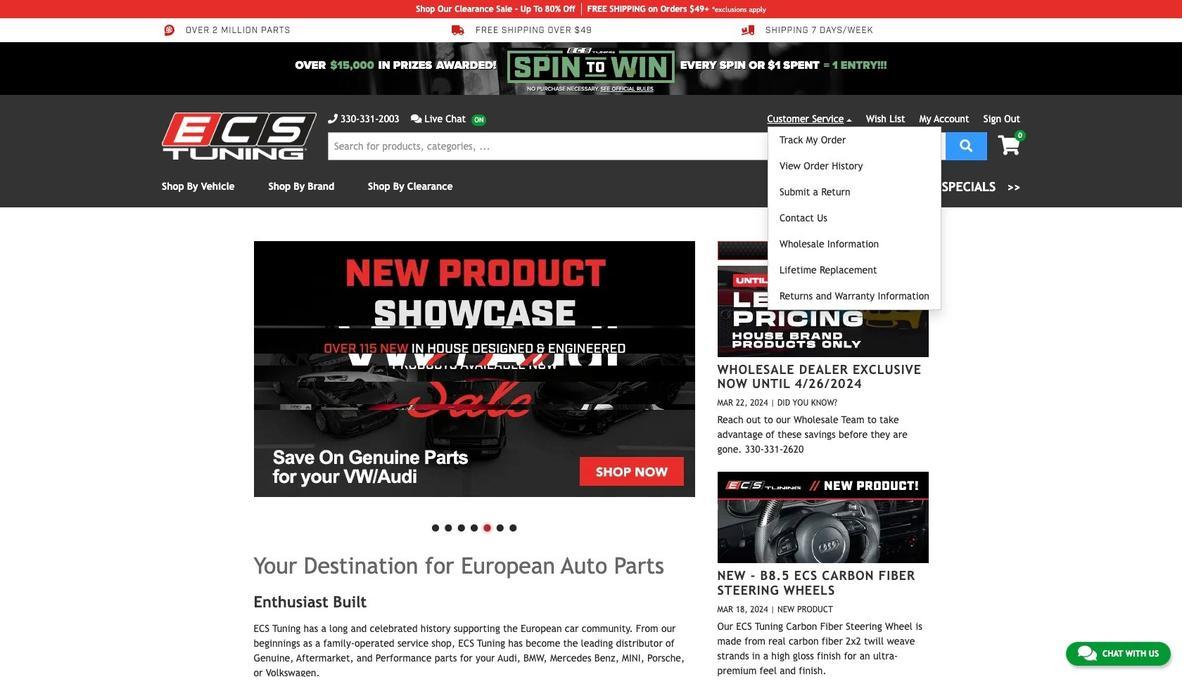 Task type: locate. For each thing, give the bounding box(es) containing it.
vag - genuine image
[[254, 241, 695, 498]]

comments image
[[411, 114, 422, 124]]

wholesale dealer exclusive now until 4/26/2024 image
[[718, 266, 929, 357]]

generic - monthly recap image
[[254, 241, 695, 498]]

new - b8.5 ecs carbon fiber steering wheels image
[[718, 473, 929, 564]]

ecs tuning image
[[162, 113, 317, 160]]



Task type: vqa. For each thing, say whether or not it's contained in the screenshot.
PHONE image
yes



Task type: describe. For each thing, give the bounding box(es) containing it.
shopping cart image
[[999, 136, 1021, 156]]

Search text field
[[328, 132, 946, 161]]

search image
[[961, 139, 973, 152]]

ecs tuning 'spin to win' contest logo image
[[508, 48, 675, 83]]

phone image
[[328, 114, 338, 124]]

comments image
[[1079, 646, 1098, 663]]



